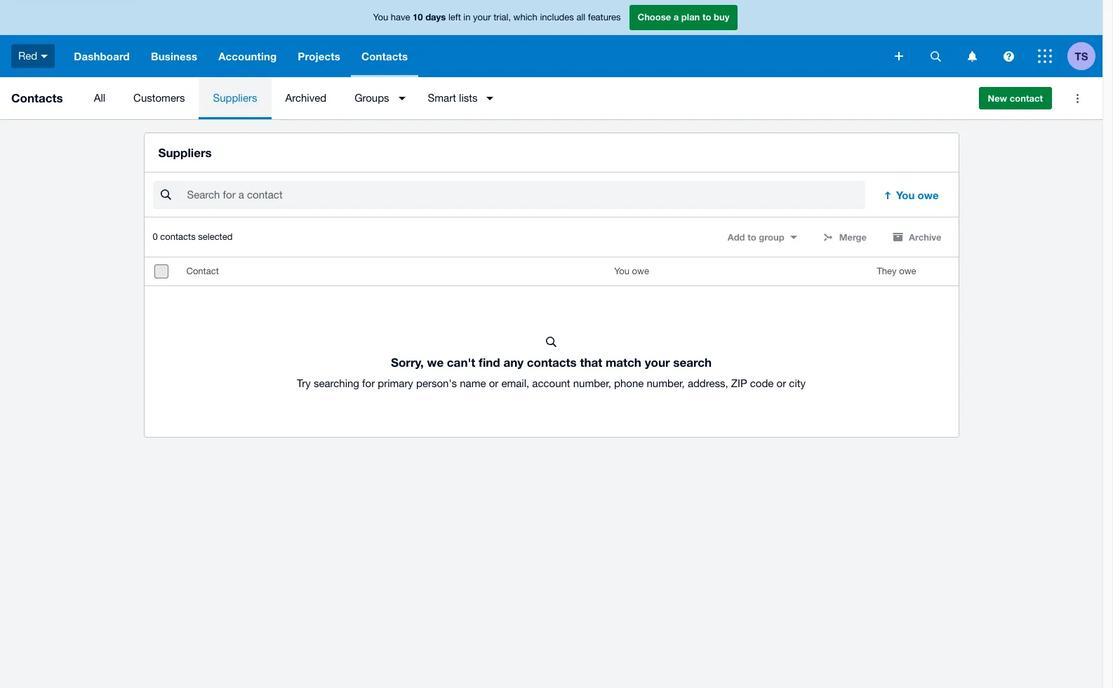 Task type: vqa. For each thing, say whether or not it's contained in the screenshot.
Red popup button
yes



Task type: describe. For each thing, give the bounding box(es) containing it.
business button
[[140, 35, 208, 77]]

that
[[580, 355, 602, 370]]

any
[[504, 355, 524, 370]]

banner containing ts
[[0, 0, 1103, 77]]

menu containing all
[[80, 77, 967, 119]]

your inside contact list table element
[[645, 355, 670, 370]]

archive
[[909, 232, 941, 243]]

phone
[[614, 378, 644, 390]]

you have 10 days left in your trial, which includes all features
[[373, 11, 621, 23]]

which
[[513, 12, 537, 23]]

zip
[[731, 378, 747, 390]]

0 contacts selected
[[153, 232, 233, 242]]

buy
[[714, 11, 730, 23]]

groups
[[355, 92, 389, 104]]

search
[[673, 355, 712, 370]]

suppliers button
[[199, 77, 271, 119]]

choose a plan to buy
[[638, 11, 730, 23]]

projects button
[[287, 35, 351, 77]]

you owe inside you owe popup button
[[896, 189, 939, 202]]

ts
[[1075, 49, 1088, 62]]

accounting button
[[208, 35, 287, 77]]

customers button
[[119, 77, 199, 119]]

archived
[[285, 92, 326, 104]]

your inside you have 10 days left in your trial, which includes all features
[[473, 12, 491, 23]]

email,
[[501, 378, 529, 390]]

business
[[151, 50, 197, 62]]

new contact
[[988, 93, 1043, 104]]

person's
[[416, 378, 457, 390]]

try
[[297, 378, 311, 390]]

you owe inside contact list table element
[[614, 266, 649, 277]]

features
[[588, 12, 621, 23]]

plan
[[681, 11, 700, 23]]

lists
[[459, 92, 478, 104]]

code
[[750, 378, 774, 390]]

you inside you have 10 days left in your trial, which includes all features
[[373, 12, 388, 23]]

find
[[479, 355, 500, 370]]

address,
[[688, 378, 728, 390]]

archive button
[[884, 226, 950, 249]]

0
[[153, 232, 158, 242]]

we
[[427, 355, 444, 370]]

match
[[606, 355, 641, 370]]

choose
[[638, 11, 671, 23]]

ts button
[[1067, 35, 1103, 77]]

all
[[94, 92, 105, 104]]

2 or from the left
[[777, 378, 786, 390]]

in
[[463, 12, 471, 23]]

2 number, from the left
[[647, 378, 685, 390]]

new contact button
[[979, 87, 1052, 109]]

svg image
[[1038, 49, 1052, 63]]

contacts inside popup button
[[361, 50, 408, 62]]

smart
[[428, 92, 456, 104]]

you inside popup button
[[896, 189, 915, 202]]

archived button
[[271, 77, 340, 119]]

sorry,
[[391, 355, 424, 370]]

add
[[728, 232, 745, 243]]

red button
[[0, 35, 63, 77]]

contact list table element
[[144, 258, 958, 437]]

have
[[391, 12, 410, 23]]

0 horizontal spatial suppliers
[[158, 145, 212, 160]]

can't
[[447, 355, 475, 370]]

owe inside popup button
[[918, 189, 939, 202]]

smart lists button
[[414, 77, 502, 119]]



Task type: locate. For each thing, give the bounding box(es) containing it.
1 or from the left
[[489, 378, 498, 390]]

0 horizontal spatial contacts
[[11, 91, 63, 105]]

contacts
[[160, 232, 196, 242], [527, 355, 577, 370]]

number, down 'search'
[[647, 378, 685, 390]]

2 horizontal spatial you
[[896, 189, 915, 202]]

actions menu image
[[1063, 84, 1091, 112]]

1 horizontal spatial contacts
[[527, 355, 577, 370]]

0 horizontal spatial or
[[489, 378, 498, 390]]

you
[[373, 12, 388, 23], [896, 189, 915, 202], [614, 266, 630, 277]]

sorry, we can't find any contacts that match your search
[[391, 355, 712, 370]]

includes
[[540, 12, 574, 23]]

0 horizontal spatial to
[[702, 11, 711, 23]]

10
[[413, 11, 423, 23]]

your right match
[[645, 355, 670, 370]]

1 vertical spatial to
[[748, 232, 756, 243]]

you owe button
[[874, 181, 950, 209]]

1 horizontal spatial contacts
[[361, 50, 408, 62]]

contacts up 'try searching for primary person's name or email, account number, phone number, address, zip code or city'
[[527, 355, 577, 370]]

merge
[[839, 232, 867, 243]]

groups button
[[340, 77, 414, 119]]

smart lists
[[428, 92, 478, 104]]

selected
[[198, 232, 233, 242]]

city
[[789, 378, 806, 390]]

or
[[489, 378, 498, 390], [777, 378, 786, 390]]

to inside add to group 'popup button'
[[748, 232, 756, 243]]

2 horizontal spatial owe
[[918, 189, 939, 202]]

1 vertical spatial suppliers
[[158, 145, 212, 160]]

merge button
[[814, 226, 875, 249]]

add to group
[[728, 232, 784, 243]]

0 horizontal spatial you
[[373, 12, 388, 23]]

red
[[18, 50, 37, 62]]

0 vertical spatial your
[[473, 12, 491, 23]]

add to group button
[[719, 226, 805, 249]]

left
[[448, 12, 461, 23]]

to
[[702, 11, 711, 23], [748, 232, 756, 243]]

0 vertical spatial you
[[373, 12, 388, 23]]

contact
[[186, 266, 219, 277]]

0 vertical spatial to
[[702, 11, 711, 23]]

group
[[759, 232, 784, 243]]

new
[[988, 93, 1007, 104]]

they
[[877, 266, 897, 277]]

suppliers down "customers" 'button'
[[158, 145, 212, 160]]

0 vertical spatial you owe
[[896, 189, 939, 202]]

0 horizontal spatial number,
[[573, 378, 611, 390]]

or right name
[[489, 378, 498, 390]]

1 horizontal spatial suppliers
[[213, 92, 257, 104]]

0 horizontal spatial you owe
[[614, 266, 649, 277]]

trial,
[[494, 12, 511, 23]]

to inside banner
[[702, 11, 711, 23]]

menu
[[80, 77, 967, 119]]

they owe
[[877, 266, 916, 277]]

to left buy
[[702, 11, 711, 23]]

number,
[[573, 378, 611, 390], [647, 378, 685, 390]]

projects
[[298, 50, 340, 62]]

accounting
[[218, 50, 277, 62]]

account
[[532, 378, 570, 390]]

you inside contact list table element
[[614, 266, 630, 277]]

1 vertical spatial you
[[896, 189, 915, 202]]

0 horizontal spatial contacts
[[160, 232, 196, 242]]

for
[[362, 378, 375, 390]]

contacts
[[361, 50, 408, 62], [11, 91, 63, 105]]

1 horizontal spatial number,
[[647, 378, 685, 390]]

contact
[[1010, 93, 1043, 104]]

svg image inside red popup button
[[41, 55, 48, 58]]

1 horizontal spatial you
[[614, 266, 630, 277]]

contacts inside contact list table element
[[527, 355, 577, 370]]

searching
[[314, 378, 359, 390]]

suppliers down accounting popup button
[[213, 92, 257, 104]]

suppliers inside button
[[213, 92, 257, 104]]

contacts button
[[351, 35, 418, 77]]

your
[[473, 12, 491, 23], [645, 355, 670, 370]]

dashboard
[[74, 50, 130, 62]]

1 vertical spatial contacts
[[11, 91, 63, 105]]

2 vertical spatial you
[[614, 266, 630, 277]]

0 vertical spatial contacts
[[160, 232, 196, 242]]

1 vertical spatial contacts
[[527, 355, 577, 370]]

1 vertical spatial your
[[645, 355, 670, 370]]

suppliers menu item
[[199, 77, 271, 119]]

days
[[425, 11, 446, 23]]

name
[[460, 378, 486, 390]]

you owe
[[896, 189, 939, 202], [614, 266, 649, 277]]

1 horizontal spatial or
[[777, 378, 786, 390]]

1 horizontal spatial owe
[[899, 266, 916, 277]]

1 vertical spatial you owe
[[614, 266, 649, 277]]

customers
[[133, 92, 185, 104]]

number, down that
[[573, 378, 611, 390]]

contacts right 0
[[160, 232, 196, 242]]

all
[[576, 12, 585, 23]]

a
[[674, 11, 679, 23]]

banner
[[0, 0, 1103, 77]]

svg image
[[930, 51, 941, 61], [967, 51, 977, 61], [1003, 51, 1014, 61], [895, 52, 903, 60], [41, 55, 48, 58]]

or left the city
[[777, 378, 786, 390]]

0 horizontal spatial owe
[[632, 266, 649, 277]]

0 vertical spatial suppliers
[[213, 92, 257, 104]]

primary
[[378, 378, 413, 390]]

0 horizontal spatial your
[[473, 12, 491, 23]]

try searching for primary person's name or email, account number, phone number, address, zip code or city
[[297, 378, 806, 390]]

contacts down red popup button
[[11, 91, 63, 105]]

all button
[[80, 77, 119, 119]]

1 number, from the left
[[573, 378, 611, 390]]

contacts down have
[[361, 50, 408, 62]]

dashboard link
[[63, 35, 140, 77]]

to right add
[[748, 232, 756, 243]]

1 horizontal spatial your
[[645, 355, 670, 370]]

suppliers
[[213, 92, 257, 104], [158, 145, 212, 160]]

Search for a contact field
[[186, 182, 865, 209]]

1 horizontal spatial to
[[748, 232, 756, 243]]

1 horizontal spatial you owe
[[896, 189, 939, 202]]

your right 'in'
[[473, 12, 491, 23]]

owe
[[918, 189, 939, 202], [632, 266, 649, 277], [899, 266, 916, 277]]

0 vertical spatial contacts
[[361, 50, 408, 62]]



